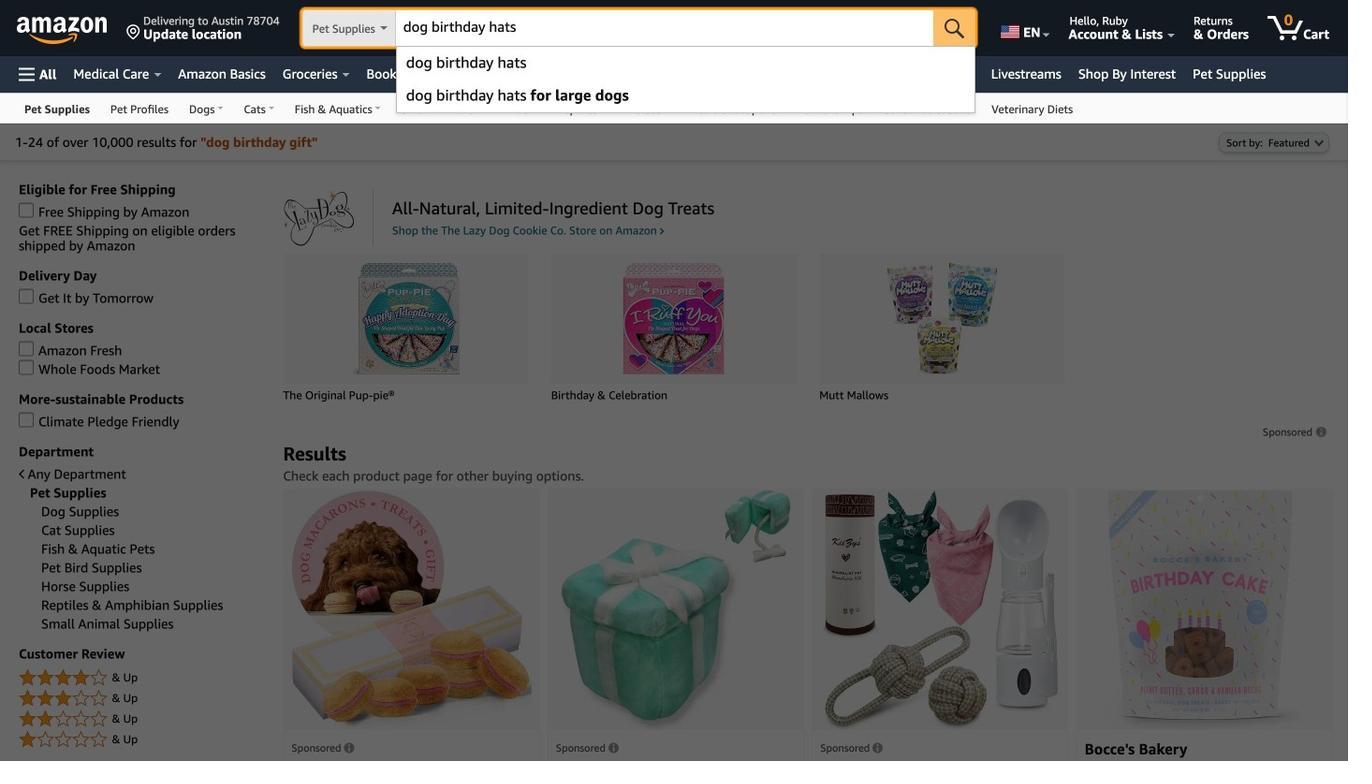 Task type: vqa. For each thing, say whether or not it's contained in the screenshot.
Mutt Mallows image
yes



Task type: locate. For each thing, give the bounding box(es) containing it.
1 checkbox image from the top
[[19, 203, 34, 218]]

the original pup-pie® image
[[322, 263, 490, 375]]

none search field inside navigation navigation
[[302, 9, 976, 49]]

mutt mallows image
[[858, 263, 1027, 375]]

bocce's bakery birthday cake treats for dogs - special edition wheat-free dog treats, made with real ingredients, baked in... image
[[1108, 490, 1302, 730]]

5 checkbox image from the top
[[19, 412, 34, 427]]

dropdown image
[[1315, 139, 1324, 146]]

checkbox image
[[19, 203, 34, 218], [19, 289, 34, 304], [19, 341, 34, 356], [19, 360, 34, 375], [19, 412, 34, 427]]

amazon image
[[17, 17, 108, 45]]

3 checkbox image from the top
[[19, 341, 34, 356]]

None search field
[[302, 9, 976, 49]]

None submit
[[934, 9, 976, 47]]

sponsored ad - cheeki studios 'pawsent plushie' dog toys - birthday surprise interactive present plush gift (mint) image
[[561, 490, 791, 730]]

2 stars & up element
[[19, 708, 264, 731]]

sponsored ad - bonne et filou dog treats strawberry dog macarons luxury handmade dog gifts dog birthday healthy and delici... image
[[292, 491, 532, 730]]



Task type: describe. For each thing, give the bounding box(es) containing it.
sponsored ad - pet supplies kiizys dog travel water bottle - dog bandanas green scarf – dog chew toy birthday accessories... image
[[823, 490, 1058, 730]]

birthday & celebration image
[[590, 263, 758, 375]]

4 stars & up element
[[19, 667, 264, 690]]

4 checkbox image from the top
[[19, 360, 34, 375]]

navigation navigation
[[0, 0, 1348, 124]]

1 star & up element
[[19, 729, 264, 751]]

none submit inside navigation navigation
[[934, 9, 976, 47]]

2 checkbox image from the top
[[19, 289, 34, 304]]

Search Amazon text field
[[396, 10, 934, 46]]

3 stars & up element
[[19, 688, 264, 710]]



